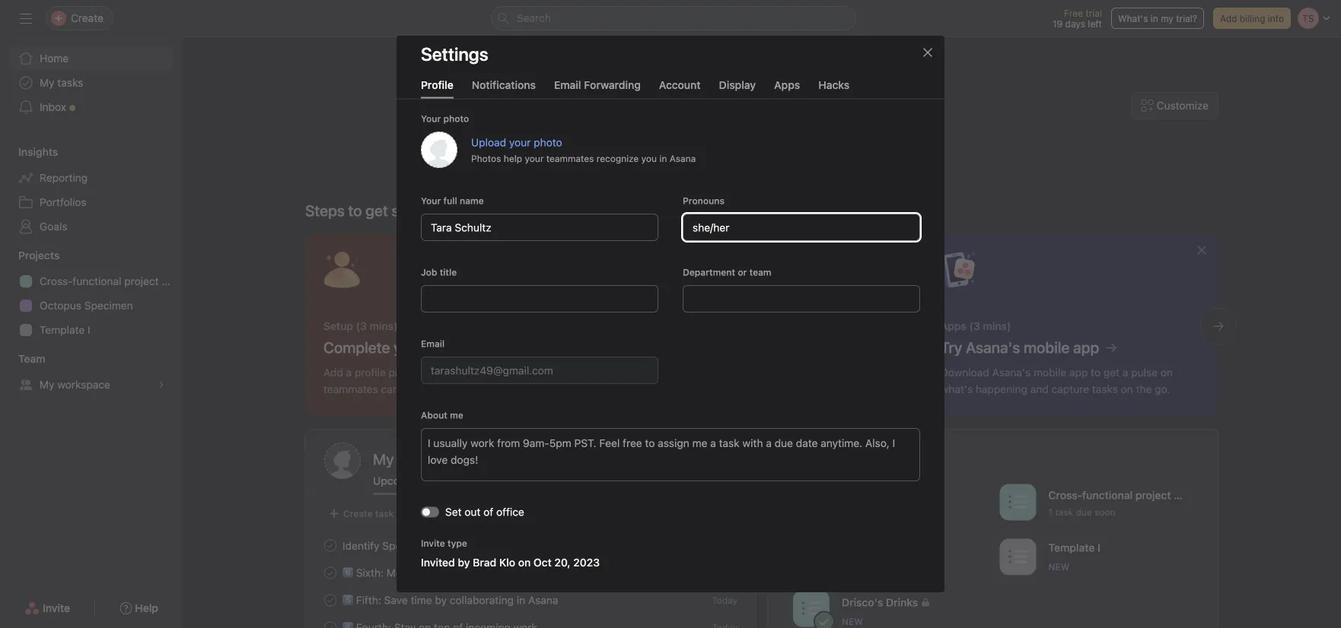 Task type: vqa. For each thing, say whether or not it's contained in the screenshot.
I usually work from 9am-5pm PST. Feel free to assign me a task with a due date anytime. Also, I love dogs! TEXT FIELD
yes



Task type: describe. For each thing, give the bounding box(es) containing it.
1 vertical spatial by
[[435, 595, 447, 607]]

reporting
[[40, 172, 88, 184]]

apps button
[[775, 78, 801, 99]]

project for cross-functional project plan 1 task due soon
[[1136, 489, 1172, 502]]

I usually work from 9am-5pm PST. Feel free to assign me a task with a due date anytime. Also, I love dogs! text field
[[421, 428, 921, 482]]

insights element
[[0, 139, 183, 242]]

recognize
[[597, 153, 639, 163]]

overdue
[[443, 475, 486, 488]]

cross- for cross-functional project plan
[[40, 275, 73, 288]]

invite for invite
[[43, 603, 70, 615]]

profile button
[[421, 78, 454, 99]]

0 vertical spatial list image
[[1009, 549, 1028, 567]]

template i
[[40, 324, 90, 337]]

klo
[[499, 557, 516, 569]]

display button
[[719, 78, 756, 99]]

beginner
[[691, 192, 742, 206]]

profile
[[421, 78, 454, 91]]

0 horizontal spatial new
[[842, 617, 864, 628]]

free trial 19 days left
[[1053, 8, 1103, 29]]

drisco's
[[842, 597, 884, 610]]

completed image for 6️⃣
[[321, 565, 340, 583]]

2 completed checkbox from the top
[[321, 619, 340, 629]]

left
[[1088, 18, 1103, 29]]

steps
[[305, 202, 345, 220]]

template i new
[[1049, 542, 1101, 573]]

project for cross-functional project plan
[[124, 275, 159, 288]]

settings
[[421, 43, 489, 65]]

plan for cross-functional project plan 1 task due soon
[[1174, 489, 1196, 502]]

email forwarding
[[554, 78, 641, 91]]

notifications
[[472, 78, 536, 91]]

invite button
[[15, 595, 80, 623]]

sixth:
[[356, 567, 384, 580]]

my workspace link
[[9, 373, 174, 397]]

home
[[40, 52, 69, 65]]

help
[[504, 153, 522, 163]]

add
[[1221, 13, 1238, 24]]

trial
[[1086, 8, 1103, 18]]

upload new photo image
[[421, 131, 458, 168]]

forwarding
[[584, 78, 641, 91]]

octopus specimen
[[40, 300, 133, 312]]

completed button
[[520, 475, 575, 495]]

specimen
[[84, 300, 133, 312]]

completed image for identify
[[321, 537, 340, 556]]

search
[[517, 12, 551, 24]]

your photo
[[421, 113, 469, 124]]

morning,
[[724, 129, 814, 158]]

hacks button
[[819, 78, 850, 99]]

1 vertical spatial projects
[[787, 450, 843, 468]]

your full name
[[421, 195, 484, 206]]

days
[[1066, 18, 1086, 29]]

my for my tasks
[[40, 77, 54, 89]]

brad
[[473, 557, 497, 569]]

hide sidebar image
[[20, 12, 32, 24]]

list image
[[1009, 494, 1028, 512]]

work
[[416, 567, 440, 580]]

add billing info button
[[1214, 8, 1291, 29]]

set out of office switch
[[421, 507, 439, 518]]

on
[[518, 557, 531, 569]]

Third-person pronouns (e.g. she/her/hers) text field
[[683, 214, 921, 241]]

cross-functional project plan 1 task due soon
[[1049, 489, 1196, 518]]

to
[[348, 202, 362, 220]]

search list box
[[491, 6, 857, 30]]

teammates
[[547, 153, 594, 163]]

my tasks link
[[9, 71, 174, 95]]

completed image
[[321, 592, 340, 610]]

good
[[661, 129, 719, 158]]

pronouns
[[683, 195, 725, 206]]

template i link
[[9, 318, 174, 343]]

goals link
[[9, 215, 174, 239]]

set out of office
[[445, 506, 525, 518]]

insights
[[18, 146, 58, 158]]

functional for cross-functional project plan 1 task due soon
[[1083, 489, 1133, 502]]

0 horizontal spatial photo
[[444, 113, 469, 124]]

my tasks
[[373, 451, 434, 469]]

0 horizontal spatial asana
[[528, 595, 558, 607]]

what's in my trial?
[[1119, 13, 1198, 24]]

cross- for cross-functional project plan 1 task due soon
[[1049, 489, 1083, 502]]

you
[[642, 153, 657, 163]]

photos
[[471, 153, 501, 163]]

goals
[[40, 220, 67, 233]]

workspace
[[57, 379, 110, 391]]

billing
[[1240, 13, 1266, 24]]

upload your photo photos help your teammates recognize you in asana
[[471, 136, 696, 163]]

job title
[[421, 267, 457, 277]]

cross-functional project plan
[[40, 275, 183, 288]]

upcoming button
[[373, 475, 425, 495]]

in inside button
[[1151, 13, 1159, 24]]

plan for cross-functional project plan
[[162, 275, 183, 288]]

scroll card carousel right image
[[1213, 321, 1225, 333]]

overdue (1) button
[[443, 475, 502, 495]]

new inside template i new
[[1049, 562, 1070, 573]]

close image
[[922, 46, 934, 59]]

upcoming
[[373, 475, 425, 488]]

in inside 'upload your photo photos help your teammates recognize you in asana'
[[660, 153, 667, 163]]

global element
[[0, 37, 183, 129]]

make
[[387, 567, 413, 580]]

my tasks
[[40, 77, 83, 89]]

1 vertical spatial your
[[525, 153, 544, 163]]

0 vertical spatial your
[[509, 136, 531, 148]]

info
[[1269, 13, 1285, 24]]

add profile photo image
[[324, 443, 361, 480]]

i for template i new
[[1098, 542, 1101, 555]]

drinks
[[886, 597, 918, 610]]

email for email forwarding
[[554, 78, 581, 91]]

create
[[343, 509, 373, 520]]

of
[[484, 506, 494, 518]]

species
[[382, 540, 421, 553]]

identify species
[[343, 540, 421, 553]]

office
[[497, 506, 525, 518]]

add billing info
[[1221, 13, 1285, 24]]

out
[[465, 506, 481, 518]]

reporting link
[[9, 166, 174, 190]]



Task type: locate. For each thing, give the bounding box(es) containing it.
your for your photo
[[421, 195, 441, 206]]

0 horizontal spatial i
[[88, 324, 90, 337]]

1 my from the top
[[40, 77, 54, 89]]

octopus specimen link
[[9, 294, 174, 318]]

your up help
[[509, 136, 531, 148]]

0 vertical spatial photo
[[444, 113, 469, 124]]

1 horizontal spatial list image
[[1009, 549, 1028, 567]]

1 vertical spatial invite
[[43, 603, 70, 615]]

customize button
[[1132, 92, 1219, 120]]

apps
[[775, 78, 801, 91]]

1 horizontal spatial cross-
[[1049, 489, 1083, 502]]

1 horizontal spatial functional
[[1083, 489, 1133, 502]]

5️⃣ fifth: save time by collaborating in asana
[[343, 595, 558, 607]]

create task button
[[324, 504, 398, 525]]

1 vertical spatial completed checkbox
[[321, 565, 340, 583]]

1 vertical spatial project
[[1136, 489, 1172, 502]]

i
[[88, 324, 90, 337], [1098, 542, 1101, 555]]

create task
[[343, 509, 394, 520]]

email
[[554, 78, 581, 91], [421, 338, 445, 349]]

template inside template i new
[[1049, 542, 1095, 555]]

team button
[[0, 352, 45, 367]]

list image
[[1009, 549, 1028, 567], [803, 600, 821, 619]]

0 horizontal spatial template
[[40, 324, 85, 337]]

about me
[[421, 410, 464, 421]]

asana inside 'upload your photo photos help your teammates recognize you in asana'
[[670, 153, 696, 163]]

project inside cross-functional project plan 1 task due soon
[[1136, 489, 1172, 502]]

1 horizontal spatial photo
[[534, 136, 563, 148]]

cross- up 1
[[1049, 489, 1083, 502]]

list image left drisco's
[[803, 600, 821, 619]]

completed checkbox left 6️⃣
[[321, 565, 340, 583]]

1 vertical spatial functional
[[1083, 489, 1133, 502]]

asana right you
[[670, 153, 696, 163]]

task inside button
[[375, 509, 394, 520]]

task right create
[[375, 509, 394, 520]]

1 horizontal spatial asana
[[670, 153, 696, 163]]

completed checkbox left 5️⃣
[[321, 592, 340, 610]]

i down soon in the bottom right of the page
[[1098, 542, 1101, 555]]

cross- up octopus
[[40, 275, 73, 288]]

completed checkbox for identify species
[[321, 537, 340, 556]]

0 vertical spatial by
[[458, 557, 470, 569]]

template down due
[[1049, 542, 1095, 555]]

0 vertical spatial cross-
[[40, 275, 73, 288]]

0 horizontal spatial projects
[[18, 249, 60, 262]]

1 vertical spatial new
[[842, 617, 864, 628]]

template down octopus
[[40, 324, 85, 337]]

0 vertical spatial my
[[40, 77, 54, 89]]

None text field
[[421, 357, 659, 384]]

plan inside projects element
[[162, 275, 183, 288]]

functional inside projects element
[[73, 275, 121, 288]]

cross- inside projects element
[[40, 275, 73, 288]]

0 horizontal spatial plan
[[162, 275, 183, 288]]

new down 1
[[1049, 562, 1070, 573]]

1 vertical spatial in
[[660, 153, 667, 163]]

my
[[1161, 13, 1174, 24]]

0 horizontal spatial list image
[[803, 600, 821, 619]]

template for template i
[[40, 324, 85, 337]]

photo down profile button
[[444, 113, 469, 124]]

invite inside invite type invited by brad klo on oct 20, 2023
[[421, 538, 445, 549]]

template inside "link"
[[40, 324, 85, 337]]

email for email
[[421, 338, 445, 349]]

tara
[[820, 129, 864, 158]]

hacks
[[819, 78, 850, 91]]

1 horizontal spatial task
[[1056, 507, 1074, 518]]

projects inside projects dropdown button
[[18, 249, 60, 262]]

0 vertical spatial new
[[1049, 562, 1070, 573]]

0 vertical spatial in
[[1151, 13, 1159, 24]]

0 vertical spatial completed checkbox
[[321, 592, 340, 610]]

0 horizontal spatial cross-
[[40, 275, 73, 288]]

email left forwarding
[[554, 78, 581, 91]]

task inside cross-functional project plan 1 task due soon
[[1056, 507, 1074, 518]]

project
[[124, 275, 159, 288], [1136, 489, 1172, 502]]

my workspace
[[40, 379, 110, 391]]

0 horizontal spatial email
[[421, 338, 445, 349]]

free
[[1065, 8, 1084, 18]]

in right you
[[660, 153, 667, 163]]

6️⃣
[[343, 567, 353, 580]]

0 vertical spatial i
[[88, 324, 90, 337]]

0 horizontal spatial in
[[517, 595, 526, 607]]

Completed checkbox
[[321, 537, 340, 556], [321, 565, 340, 583]]

0 vertical spatial asana
[[670, 153, 696, 163]]

your down profile button
[[421, 113, 441, 124]]

inbox
[[40, 101, 66, 113]]

1 horizontal spatial in
[[660, 153, 667, 163]]

2 horizontal spatial in
[[1151, 13, 1159, 24]]

my down team
[[40, 379, 54, 391]]

2 vertical spatial in
[[517, 595, 526, 607]]

team
[[18, 353, 45, 366]]

steps to get started
[[305, 202, 441, 220]]

my for my workspace
[[40, 379, 54, 391]]

1 horizontal spatial projects
[[787, 450, 843, 468]]

cross- inside cross-functional project plan 1 task due soon
[[1049, 489, 1083, 502]]

1 horizontal spatial by
[[458, 557, 470, 569]]

due
[[1076, 507, 1093, 518]]

template for template i new
[[1049, 542, 1095, 555]]

upload your photo button
[[471, 136, 563, 148]]

i inside "link"
[[88, 324, 90, 337]]

functional up octopus specimen link
[[73, 275, 121, 288]]

soon
[[1095, 507, 1116, 518]]

0 vertical spatial email
[[554, 78, 581, 91]]

asana
[[670, 153, 696, 163], [528, 595, 558, 607]]

1 vertical spatial i
[[1098, 542, 1101, 555]]

title
[[440, 267, 457, 277]]

1 vertical spatial photo
[[534, 136, 563, 148]]

display
[[719, 78, 756, 91]]

portfolios
[[40, 196, 87, 209]]

my inside teams 'element'
[[40, 379, 54, 391]]

functional for cross-functional project plan
[[73, 275, 121, 288]]

email forwarding button
[[554, 78, 641, 99]]

account
[[659, 78, 701, 91]]

account button
[[659, 78, 701, 99]]

get started
[[366, 202, 441, 220]]

completed image
[[321, 537, 340, 556], [321, 565, 340, 583], [321, 619, 340, 629]]

functional inside cross-functional project plan 1 task due soon
[[1083, 489, 1133, 502]]

invite inside "button"
[[43, 603, 70, 615]]

1 completed checkbox from the top
[[321, 592, 340, 610]]

functional
[[73, 275, 121, 288], [1083, 489, 1133, 502]]

projects element
[[0, 242, 183, 346]]

1 vertical spatial completed checkbox
[[321, 619, 340, 629]]

octopus
[[40, 300, 81, 312]]

my
[[40, 77, 54, 89], [40, 379, 54, 391]]

completed checkbox for 6️⃣ sixth: make work manageable
[[321, 565, 340, 583]]

functional up soon in the bottom right of the page
[[1083, 489, 1133, 502]]

email inside 'button'
[[554, 78, 581, 91]]

list image down list icon
[[1009, 549, 1028, 567]]

3 completed image from the top
[[321, 619, 340, 629]]

in down on
[[517, 595, 526, 607]]

save
[[384, 595, 408, 607]]

0 horizontal spatial by
[[435, 595, 447, 607]]

new down drisco's
[[842, 617, 864, 628]]

i down octopus specimen link
[[88, 324, 90, 337]]

identify
[[343, 540, 380, 553]]

template
[[40, 324, 85, 337], [1049, 542, 1095, 555]]

2 your from the top
[[421, 195, 441, 206]]

projects
[[18, 249, 60, 262], [787, 450, 843, 468]]

2023
[[574, 557, 600, 569]]

insights button
[[0, 145, 58, 160]]

1 vertical spatial email
[[421, 338, 445, 349]]

fifth:
[[356, 595, 381, 607]]

1 horizontal spatial i
[[1098, 542, 1101, 555]]

your for settings
[[421, 113, 441, 124]]

asana down oct
[[528, 595, 558, 607]]

0 vertical spatial project
[[124, 275, 159, 288]]

type
[[448, 538, 467, 549]]

1 vertical spatial asana
[[528, 595, 558, 607]]

2 completed image from the top
[[321, 565, 340, 583]]

5️⃣
[[343, 595, 353, 607]]

by down type
[[458, 557, 470, 569]]

0 horizontal spatial project
[[124, 275, 159, 288]]

my left tasks
[[40, 77, 54, 89]]

task right 1
[[1056, 507, 1074, 518]]

completed image down completed image
[[321, 619, 340, 629]]

2 my from the top
[[40, 379, 54, 391]]

invite for invite type invited by brad klo on oct 20, 2023
[[421, 538, 445, 549]]

drisco's drinks
[[842, 597, 918, 610]]

1 vertical spatial list image
[[803, 600, 821, 619]]

about
[[421, 410, 448, 421]]

0 vertical spatial your
[[421, 113, 441, 124]]

your left full
[[421, 195, 441, 206]]

0 horizontal spatial invite
[[43, 603, 70, 615]]

Completed checkbox
[[321, 592, 340, 610], [321, 619, 340, 629]]

0 vertical spatial template
[[40, 324, 85, 337]]

by right time
[[435, 595, 447, 607]]

1 vertical spatial completed image
[[321, 565, 340, 583]]

0 vertical spatial invite
[[421, 538, 445, 549]]

1 completed image from the top
[[321, 537, 340, 556]]

oct
[[534, 557, 552, 569]]

1 horizontal spatial template
[[1049, 542, 1095, 555]]

1 vertical spatial template
[[1049, 542, 1095, 555]]

my tasks link
[[373, 449, 737, 471]]

home link
[[9, 46, 174, 71]]

invited
[[421, 557, 455, 569]]

2 completed checkbox from the top
[[321, 565, 340, 583]]

tasks
[[57, 77, 83, 89]]

None text field
[[421, 214, 659, 241], [421, 285, 659, 313], [683, 285, 921, 313], [421, 214, 659, 241], [421, 285, 659, 313], [683, 285, 921, 313]]

1 vertical spatial my
[[40, 379, 54, 391]]

completed image left identify at the left of page
[[321, 537, 340, 556]]

task
[[1056, 507, 1074, 518], [375, 509, 394, 520]]

1 horizontal spatial plan
[[1174, 489, 1196, 502]]

1 your from the top
[[421, 113, 441, 124]]

set
[[445, 506, 462, 518]]

in left my
[[1151, 13, 1159, 24]]

name
[[460, 195, 484, 206]]

department or team
[[683, 267, 772, 277]]

photo inside 'upload your photo photos help your teammates recognize you in asana'
[[534, 136, 563, 148]]

what's in my trial? button
[[1112, 8, 1205, 29]]

cross-functional project plan link
[[9, 270, 183, 294]]

1 horizontal spatial project
[[1136, 489, 1172, 502]]

completed checkbox down completed image
[[321, 619, 340, 629]]

0 horizontal spatial task
[[375, 509, 394, 520]]

1 horizontal spatial new
[[1049, 562, 1070, 573]]

6️⃣ sixth: make work manageable
[[343, 567, 503, 580]]

0 vertical spatial projects
[[18, 249, 60, 262]]

1 vertical spatial your
[[421, 195, 441, 206]]

1 completed checkbox from the top
[[321, 537, 340, 556]]

0 vertical spatial functional
[[73, 275, 121, 288]]

0 vertical spatial completed checkbox
[[321, 537, 340, 556]]

today
[[712, 596, 738, 607]]

my inside global element
[[40, 77, 54, 89]]

plan inside cross-functional project plan 1 task due soon
[[1174, 489, 1196, 502]]

time
[[411, 595, 432, 607]]

today button
[[712, 596, 738, 607]]

collaborating
[[450, 595, 514, 607]]

by inside invite type invited by brad klo on oct 20, 2023
[[458, 557, 470, 569]]

what's
[[1119, 13, 1149, 24]]

0 vertical spatial plan
[[162, 275, 183, 288]]

1 vertical spatial plan
[[1174, 489, 1196, 502]]

inbox link
[[9, 95, 174, 120]]

by
[[458, 557, 470, 569], [435, 595, 447, 607]]

email up the about
[[421, 338, 445, 349]]

1 horizontal spatial email
[[554, 78, 581, 91]]

2 vertical spatial completed image
[[321, 619, 340, 629]]

i for template i
[[88, 324, 90, 337]]

20,
[[555, 557, 571, 569]]

notifications button
[[472, 78, 536, 99]]

trial?
[[1177, 13, 1198, 24]]

job
[[421, 267, 437, 277]]

i inside template i new
[[1098, 542, 1101, 555]]

customize
[[1157, 99, 1209, 112]]

invite type invited by brad klo on oct 20, 2023
[[421, 538, 600, 569]]

completed checkbox left identify at the left of page
[[321, 537, 340, 556]]

teams element
[[0, 346, 183, 401]]

0 vertical spatial completed image
[[321, 537, 340, 556]]

1 vertical spatial cross-
[[1049, 489, 1083, 502]]

photo up 'teammates'
[[534, 136, 563, 148]]

completed image left 6️⃣
[[321, 565, 340, 583]]

1 horizontal spatial invite
[[421, 538, 445, 549]]

0 horizontal spatial functional
[[73, 275, 121, 288]]

your right help
[[525, 153, 544, 163]]

in
[[1151, 13, 1159, 24], [660, 153, 667, 163], [517, 595, 526, 607]]



